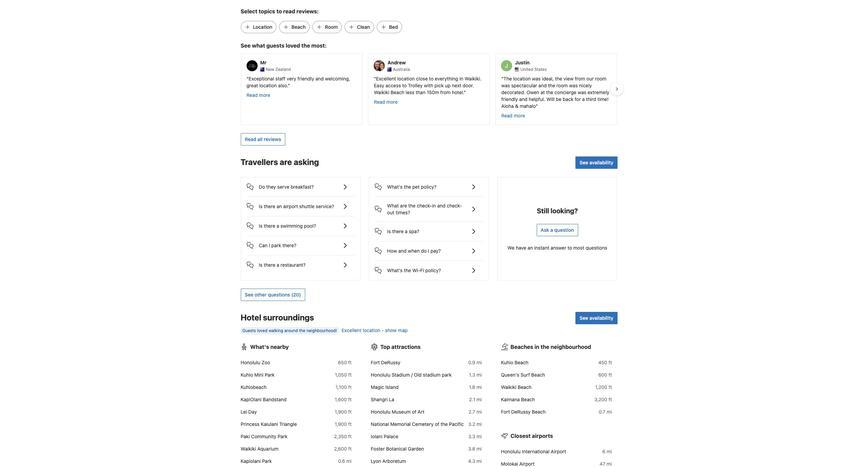 Task type: vqa. For each thing, say whether or not it's contained in the screenshot.
1.3
yes



Task type: describe. For each thing, give the bounding box(es) containing it.
kuhio for kuhio beach
[[501, 360, 514, 366]]

are for the
[[400, 203, 407, 209]]

honolulu for honolulu zoo
[[241, 360, 260, 366]]

see other questions (20)
[[245, 292, 301, 298]]

0 horizontal spatial of
[[412, 409, 417, 415]]

" for ideal,
[[536, 103, 538, 109]]

the left pacific
[[441, 422, 448, 427]]

1,600 ft
[[335, 397, 352, 403]]

lyon
[[371, 459, 381, 464]]

kuhio beach
[[501, 360, 529, 366]]

ft for lei day
[[348, 409, 352, 415]]

is there a spa?
[[387, 229, 419, 234]]

park inside button
[[272, 243, 281, 248]]

was down nicely
[[578, 89, 587, 95]]

this is a carousel with rotating slides. it displays featured reviews of the property. use next and previous buttons to navigate. region
[[235, 51, 623, 128]]

we
[[508, 245, 515, 251]]

queen's surf beach
[[501, 372, 545, 378]]

and up mahalo
[[520, 96, 528, 102]]

shuttle
[[299, 204, 315, 209]]

2 check- from the left
[[447, 203, 462, 209]]

there for is there a swimming pool?
[[264, 223, 275, 229]]

6 mi
[[603, 449, 612, 455]]

0 vertical spatial airport
[[551, 449, 566, 455]]

0 vertical spatial policy?
[[421, 184, 437, 190]]

a inside " the location was ideal, the view from our room was spectacular and the room was nicely decorated. owen at the concierge was extremely friendly and helpful. will be back for a third time! aloha & mahalo
[[583, 96, 585, 102]]

3.2 mi
[[469, 422, 482, 427]]

3,200
[[595, 397, 608, 403]]

4.3
[[468, 459, 476, 464]]

what's the pet policy? button
[[375, 178, 484, 191]]

and inside "what are the check-in and check- out times?"
[[438, 203, 446, 209]]

airports
[[532, 433, 553, 439]]

honolulu stadium / old stadium park
[[371, 372, 452, 378]]

ft for kuhio beach
[[609, 360, 612, 366]]

are for asking
[[280, 157, 292, 167]]

was down view at the top
[[569, 83, 578, 88]]

was down "united states" at top
[[532, 76, 541, 82]]

is for is there a swimming pool?
[[259, 223, 263, 229]]

see availability for travellers are asking
[[580, 160, 614, 166]]

pacific
[[449, 422, 464, 427]]

breakfast?
[[291, 184, 314, 190]]

museum
[[392, 409, 411, 415]]

is there a swimming pool?
[[259, 223, 316, 229]]

select topics to read reviews:
[[241, 8, 319, 15]]

can
[[259, 243, 268, 248]]

derussy for fort derussy
[[381, 360, 401, 366]]

there for is there an airport shuttle service?
[[264, 204, 275, 209]]

united
[[521, 67, 534, 72]]

mi for 3.8 mi
[[477, 446, 482, 452]]

friendly inside " the location was ideal, the view from our room was spectacular and the room was nicely decorated. owen at the concierge was extremely friendly and helpful. will be back for a third time! aloha & mahalo
[[502, 96, 518, 102]]

what
[[252, 43, 265, 49]]

to left read
[[277, 8, 282, 15]]

1,900 for lei day
[[335, 409, 347, 415]]

waikiki.
[[465, 76, 482, 82]]

to up with
[[429, 76, 434, 82]]

view
[[564, 76, 574, 82]]

the down ideal,
[[548, 83, 555, 88]]

availability for hotel surroundings
[[590, 315, 614, 321]]

is for is there an airport shuttle service?
[[259, 204, 263, 209]]

still looking?
[[537, 207, 578, 215]]

beach down reviews:
[[292, 24, 306, 30]]

see inside button
[[245, 292, 253, 298]]

friendly inside " exceptional staff very friendly and welcoming, great location also.
[[298, 76, 314, 82]]

1,900 for princess kaiulani triangle
[[335, 422, 347, 427]]

how and when do i pay? button
[[375, 242, 484, 255]]

ask a question button
[[537, 224, 578, 236]]

beach down kaimana beach
[[532, 409, 546, 415]]

triangle
[[279, 422, 297, 427]]

can i park there? button
[[247, 236, 355, 250]]

1 horizontal spatial of
[[435, 422, 440, 427]]

iolani
[[371, 434, 383, 440]]

what's for what's nearby
[[250, 344, 269, 350]]

0.9
[[469, 360, 476, 366]]

there?
[[283, 243, 297, 248]]

united states
[[521, 67, 547, 72]]

australia
[[393, 67, 410, 72]]

old
[[414, 372, 422, 378]]

beach down surf
[[518, 385, 532, 390]]

read for " exceptional staff very friendly and welcoming, great location also.
[[247, 92, 258, 98]]

the left most:
[[302, 43, 310, 49]]

wi-
[[413, 268, 421, 273]]

fort for fort derussy beach
[[501, 409, 510, 415]]

an for instant
[[528, 245, 533, 251]]

reviews:
[[297, 8, 319, 15]]

beach right surf
[[532, 372, 545, 378]]

ft for waikiki aquarium
[[348, 446, 352, 452]]

the left view at the top
[[555, 76, 563, 82]]

4.3 mi
[[468, 459, 482, 464]]

clean
[[357, 24, 370, 30]]

honolulu international airport
[[501, 449, 566, 455]]

is there an airport shuttle service? button
[[247, 197, 355, 211]]

2,600 ft
[[334, 446, 352, 452]]

honolulu for honolulu museum of art
[[371, 409, 391, 415]]

derussy for fort derussy beach
[[512, 409, 531, 415]]

location inside " excellent location close to everything in waikiki. easy access to trolley with pick up next door. waikiki beach less than 150m from hotel.
[[397, 76, 415, 82]]

ft for princess kaiulani triangle
[[348, 422, 352, 427]]

do
[[421, 248, 427, 254]]

what are the check-in and check- out times?
[[387, 203, 462, 216]]

read more button for " exceptional staff very friendly and welcoming, great location also.
[[247, 92, 270, 99]]

foster botanical garden
[[371, 446, 424, 452]]

justin
[[515, 60, 530, 65]]

new zealand
[[266, 67, 291, 72]]

1 vertical spatial room
[[557, 83, 568, 88]]

will
[[547, 96, 555, 102]]

mi for 2.1 mi
[[477, 397, 482, 403]]

kuhio mini park
[[241, 372, 275, 378]]

princess kaiulani triangle
[[241, 422, 297, 427]]

1 horizontal spatial room
[[595, 76, 607, 82]]

is for is there a spa?
[[387, 229, 391, 234]]

the right beaches
[[541, 344, 550, 350]]

location inside " exceptional staff very friendly and welcoming, great location also.
[[259, 83, 277, 88]]

location
[[253, 24, 273, 30]]

how
[[387, 248, 397, 254]]

" the location was ideal, the view from our room was spectacular and the room was nicely decorated. owen at the concierge was extremely friendly and helpful. will be back for a third time! aloha & mahalo
[[502, 76, 610, 109]]

mi for 0.7 mi
[[607, 409, 612, 415]]

ask
[[541, 227, 550, 233]]

top attractions
[[381, 344, 421, 350]]

2 vertical spatial in
[[535, 344, 540, 350]]

to left most
[[568, 245, 572, 251]]

1,050
[[335, 372, 347, 378]]

from inside " the location was ideal, the view from our room was spectacular and the room was nicely decorated. owen at the concierge was extremely friendly and helpful. will be back for a third time! aloha & mahalo
[[575, 76, 586, 82]]

more for the location was ideal, the view from our room was spectacular and the room was nicely decorated. owen at the concierge was extremely friendly and helpful. will be back for a third time! aloha & mahalo
[[514, 113, 525, 119]]

extremely
[[588, 89, 610, 95]]

honolulu for honolulu international airport
[[501, 449, 521, 455]]

kaimana beach
[[501, 397, 535, 403]]

at
[[541, 89, 545, 95]]

3.8
[[469, 446, 476, 452]]

mi for 2.7 mi
[[477, 409, 482, 415]]

hotel.
[[452, 89, 464, 95]]

spa?
[[409, 229, 419, 234]]

see availability button for hotel surroundings
[[576, 312, 618, 325]]

fort derussy
[[371, 360, 401, 366]]

read inside button
[[245, 136, 256, 142]]

park for kuhio mini park
[[265, 372, 275, 378]]

waikiki for waikiki aquarium
[[241, 446, 256, 452]]

to up less
[[402, 83, 407, 88]]

location left -
[[363, 328, 381, 333]]

ft for kuhiobeach
[[348, 385, 352, 390]]

mahalo
[[520, 103, 536, 109]]

very
[[287, 76, 296, 82]]

read more button for " the location was ideal, the view from our room was spectacular and the room was nicely decorated. owen at the concierge was extremely friendly and helpful. will be back for a third time! aloha & mahalo
[[502, 112, 525, 119]]

see availability for hotel surroundings
[[580, 315, 614, 321]]

zealand
[[276, 67, 291, 72]]

the right the around
[[299, 328, 305, 333]]

up
[[445, 83, 451, 88]]

than
[[416, 89, 426, 95]]

1,200
[[596, 385, 608, 390]]

zoo
[[262, 360, 270, 366]]

neighbourhood
[[551, 344, 592, 350]]

2,600
[[334, 446, 347, 452]]

2 vertical spatial park
[[262, 459, 272, 464]]

show
[[385, 328, 397, 333]]

ft for honolulu zoo
[[348, 360, 352, 366]]

great
[[247, 83, 258, 88]]

beach inside " excellent location close to everything in waikiki. easy access to trolley with pick up next door. waikiki beach less than 150m from hotel.
[[391, 89, 405, 95]]

what's for what's the pet policy?
[[387, 184, 403, 190]]

the left wi-
[[404, 268, 411, 273]]

ft for waikiki beach
[[609, 385, 612, 390]]

travellers are asking
[[241, 157, 319, 167]]

times?
[[396, 210, 410, 216]]

" for " the location was ideal, the view from our room was spectacular and the room was nicely decorated. owen at the concierge was extremely friendly and helpful. will be back for a third time! aloha & mahalo
[[502, 76, 504, 82]]

" exceptional staff very friendly and welcoming, great location also.
[[247, 76, 350, 88]]

in inside "what are the check-in and check- out times?"
[[432, 203, 436, 209]]

mi for 47 mi
[[607, 461, 612, 467]]

read more for " the location was ideal, the view from our room was spectacular and the room was nicely decorated. owen at the concierge was extremely friendly and helpful. will be back for a third time! aloha & mahalo
[[502, 113, 525, 119]]

450
[[599, 360, 608, 366]]

a inside ask a question button
[[551, 227, 553, 233]]

0.7
[[599, 409, 606, 415]]

less
[[406, 89, 415, 95]]

surf
[[521, 372, 530, 378]]

what's the wi-fi policy?
[[387, 268, 441, 273]]



Task type: locate. For each thing, give the bounding box(es) containing it.
beach up the fort derussy beach
[[521, 397, 535, 403]]

1 horizontal spatial an
[[528, 245, 533, 251]]

mi right 3.2
[[477, 422, 482, 427]]

1 horizontal spatial kuhio
[[501, 360, 514, 366]]

1 vertical spatial excellent
[[342, 328, 362, 333]]

1 vertical spatial read more
[[374, 99, 398, 105]]

aloha
[[502, 103, 514, 109]]

reviews
[[264, 136, 281, 142]]

0 vertical spatial derussy
[[381, 360, 401, 366]]

is there a spa? button
[[375, 222, 484, 236]]

community
[[251, 434, 277, 440]]

mi for 4.3 mi
[[477, 459, 482, 464]]

shangri
[[371, 397, 388, 403]]

0 vertical spatial an
[[277, 204, 282, 209]]

450 ft
[[599, 360, 612, 366]]

0 vertical spatial 1,900
[[335, 409, 347, 415]]

park down aquarium
[[262, 459, 272, 464]]

0 horizontal spatial check-
[[417, 203, 432, 209]]

0 vertical spatial park
[[265, 372, 275, 378]]

an inside button
[[277, 204, 282, 209]]

1 vertical spatial from
[[441, 89, 451, 95]]

there left the spa?
[[392, 229, 404, 234]]

excellent inside " excellent location close to everything in waikiki. easy access to trolley with pick up next door. waikiki beach less than 150m from hotel.
[[376, 76, 396, 82]]

service?
[[316, 204, 334, 209]]

derussy
[[381, 360, 401, 366], [512, 409, 531, 415]]

guests
[[243, 328, 256, 333]]

2 horizontal spatial waikiki
[[501, 385, 517, 390]]

0 horizontal spatial kuhio
[[241, 372, 253, 378]]

ft right 1,050
[[348, 372, 352, 378]]

3 " from the left
[[502, 76, 504, 82]]

honolulu up molokai
[[501, 449, 521, 455]]

loved right "guests"
[[257, 328, 268, 333]]

cemetery
[[412, 422, 434, 427]]

mi for 3.2 mi
[[477, 422, 482, 427]]

have
[[516, 245, 527, 251]]

2 vertical spatial more
[[514, 113, 525, 119]]

to
[[277, 8, 282, 15], [429, 76, 434, 82], [402, 83, 407, 88], [568, 245, 572, 251]]

fort up magic
[[371, 360, 380, 366]]

i inside button
[[269, 243, 270, 248]]

how and when do i pay?
[[387, 248, 441, 254]]

surroundings
[[263, 313, 314, 322]]

honolulu up the kuhio mini park in the bottom of the page
[[241, 360, 260, 366]]

honolulu
[[241, 360, 260, 366], [371, 372, 391, 378], [371, 409, 391, 415], [501, 449, 521, 455]]

1 vertical spatial 1,900
[[335, 422, 347, 427]]

1 vertical spatial waikiki
[[501, 385, 517, 390]]

questions left (20) at the bottom left of the page
[[268, 292, 290, 298]]

a left swimming
[[277, 223, 279, 229]]

2 horizontal spatial read more button
[[502, 112, 525, 119]]

park right stadium
[[442, 372, 452, 378]]

0 vertical spatial from
[[575, 76, 586, 82]]

are inside "what are the check-in and check- out times?"
[[400, 203, 407, 209]]

1 horizontal spatial derussy
[[512, 409, 531, 415]]

in down what's the pet policy? button on the top of page
[[432, 203, 436, 209]]

waikiki down 'queen's'
[[501, 385, 517, 390]]

1,900 ft for princess kaiulani triangle
[[335, 422, 352, 427]]

2 see availability from the top
[[580, 315, 614, 321]]

a inside is there a swimming pool? 'button'
[[277, 223, 279, 229]]

is down out
[[387, 229, 391, 234]]

exceptional
[[249, 76, 274, 82]]

park down triangle
[[278, 434, 288, 440]]

queen's
[[501, 372, 520, 378]]

is inside button
[[387, 229, 391, 234]]

policy? right 'fi'
[[426, 268, 441, 273]]

kuhio for kuhio mini park
[[241, 372, 253, 378]]

read for " excellent location close to everything in waikiki. easy access to trolley with pick up next door. waikiki beach less than 150m from hotel.
[[374, 99, 385, 105]]

0 vertical spatial in
[[460, 76, 464, 82]]

waikiki up kapiolani
[[241, 446, 256, 452]]

a right the for
[[583, 96, 585, 102]]

ft
[[348, 360, 352, 366], [609, 360, 612, 366], [348, 372, 352, 378], [609, 372, 612, 378], [348, 385, 352, 390], [609, 385, 612, 390], [348, 397, 352, 403], [609, 397, 612, 403], [348, 409, 352, 415], [348, 422, 352, 427], [348, 434, 352, 440], [348, 446, 352, 452]]

mi for 1.8 mi
[[477, 385, 482, 390]]

2 1,900 from the top
[[335, 422, 347, 427]]

park for paki community park
[[278, 434, 288, 440]]

an left the airport
[[277, 204, 282, 209]]

is for is there a restaurant?
[[259, 262, 263, 268]]

iolani palace
[[371, 434, 399, 440]]

1 vertical spatial park
[[278, 434, 288, 440]]

question
[[555, 227, 574, 233]]

1 horizontal spatial more
[[387, 99, 398, 105]]

pool?
[[304, 223, 316, 229]]

availability for travellers are asking
[[590, 160, 614, 166]]

0 vertical spatial are
[[280, 157, 292, 167]]

" for " exceptional staff very friendly and welcoming, great location also.
[[247, 76, 249, 82]]

with
[[424, 83, 433, 88]]

more for exceptional staff very friendly and welcoming, great location also.
[[259, 92, 270, 98]]

what's nearby
[[250, 344, 289, 350]]

mi for 3.3 mi
[[477, 434, 482, 440]]

1 vertical spatial an
[[528, 245, 533, 251]]

0 horizontal spatial an
[[277, 204, 282, 209]]

honolulu up magic
[[371, 372, 391, 378]]

1 horizontal spatial loved
[[286, 43, 300, 49]]

what's up what
[[387, 184, 403, 190]]

0 vertical spatial park
[[272, 243, 281, 248]]

0 vertical spatial room
[[595, 76, 607, 82]]

0 vertical spatial friendly
[[298, 76, 314, 82]]

park right can
[[272, 243, 281, 248]]

loved
[[286, 43, 300, 49], [257, 328, 268, 333]]

0 vertical spatial read more
[[247, 92, 270, 98]]

of left art
[[412, 409, 417, 415]]

1 horizontal spatial check-
[[447, 203, 462, 209]]

national memorial cemetery of the pacific
[[371, 422, 464, 427]]

what's the wi-fi policy? button
[[375, 261, 484, 275]]

pick
[[435, 83, 444, 88]]

2 horizontal spatial "
[[536, 103, 538, 109]]

australia image
[[388, 67, 392, 72]]

47
[[600, 461, 606, 467]]

looking?
[[551, 207, 578, 215]]

ft right 1,100
[[348, 385, 352, 390]]

read more for " excellent location close to everything in waikiki. easy access to trolley with pick up next door. waikiki beach less than 150m from hotel.
[[374, 99, 398, 105]]

" up decorated.
[[502, 76, 504, 82]]

0 horizontal spatial read more button
[[247, 92, 270, 99]]

1 horizontal spatial waikiki
[[374, 89, 390, 95]]

read more button for " excellent location close to everything in waikiki. easy access to trolley with pick up next door. waikiki beach less than 150m from hotel.
[[374, 99, 398, 106]]

1 1,900 ft from the top
[[335, 409, 352, 415]]

3.2
[[469, 422, 476, 427]]

is inside 'button'
[[259, 223, 263, 229]]

1 vertical spatial airport
[[520, 461, 535, 467]]

1 vertical spatial policy?
[[426, 268, 441, 273]]

0 vertical spatial of
[[412, 409, 417, 415]]

1 horizontal spatial i
[[428, 248, 429, 254]]

1 horizontal spatial airport
[[551, 449, 566, 455]]

read more for " exceptional staff very friendly and welcoming, great location also.
[[247, 92, 270, 98]]

1 check- from the left
[[417, 203, 432, 209]]

0 vertical spatial questions
[[586, 245, 608, 251]]

what's for what's the wi-fi policy?
[[387, 268, 403, 273]]

0 horizontal spatial i
[[269, 243, 270, 248]]

0 horizontal spatial loved
[[257, 328, 268, 333]]

are up times?
[[400, 203, 407, 209]]

the inside "what are the check-in and check- out times?"
[[409, 203, 416, 209]]

room right our
[[595, 76, 607, 82]]

questions inside see other questions (20) button
[[268, 292, 290, 298]]

0 vertical spatial loved
[[286, 43, 300, 49]]

-
[[382, 328, 384, 333]]

and inside the how and when do i pay? button
[[399, 248, 407, 254]]

1 horizontal spatial read more
[[374, 99, 398, 105]]

there inside button
[[392, 229, 404, 234]]

1 horizontal spatial excellent
[[376, 76, 396, 82]]

1 vertical spatial kuhio
[[241, 372, 253, 378]]

read more button down the &
[[502, 112, 525, 119]]

and down what's the pet policy? button on the top of page
[[438, 203, 446, 209]]

a left the spa?
[[405, 229, 408, 234]]

trolley
[[408, 83, 423, 88]]

1 horizontal spatial "
[[464, 89, 466, 95]]

0 horizontal spatial room
[[557, 83, 568, 88]]

" inside " excellent location close to everything in waikiki. easy access to trolley with pick up next door. waikiki beach less than 150m from hotel.
[[374, 76, 376, 82]]

0.6 mi
[[338, 459, 352, 464]]

loved right guests
[[286, 43, 300, 49]]

united states image
[[515, 67, 519, 72]]

honolulu for honolulu stadium / old stadium park
[[371, 372, 391, 378]]

and right how
[[399, 248, 407, 254]]

" up the easy at top left
[[374, 76, 376, 82]]

mi right the 3.3
[[477, 434, 482, 440]]

i right do
[[428, 248, 429, 254]]

1 vertical spatial questions
[[268, 292, 290, 298]]

1 vertical spatial are
[[400, 203, 407, 209]]

back
[[563, 96, 574, 102]]

0 horizontal spatial fort
[[371, 360, 380, 366]]

is there an airport shuttle service?
[[259, 204, 334, 209]]

0 horizontal spatial questions
[[268, 292, 290, 298]]

a inside is there a spa? button
[[405, 229, 408, 234]]

from inside " excellent location close to everything in waikiki. easy access to trolley with pick up next door. waikiki beach less than 150m from hotel.
[[441, 89, 451, 95]]

1 horizontal spatial fort
[[501, 409, 510, 415]]

1 see availability from the top
[[580, 160, 614, 166]]

attractions
[[392, 344, 421, 350]]

read down great
[[247, 92, 258, 98]]

read for " the location was ideal, the view from our room was spectacular and the room was nicely decorated. owen at the concierge was extremely friendly and helpful. will be back for a third time! aloha & mahalo
[[502, 113, 513, 119]]

there inside 'button'
[[264, 223, 275, 229]]

the up times?
[[409, 203, 416, 209]]

read
[[283, 8, 295, 15]]

from
[[575, 76, 586, 82], [441, 89, 451, 95]]

0 vertical spatial what's
[[387, 184, 403, 190]]

what's
[[387, 184, 403, 190], [387, 268, 403, 273], [250, 344, 269, 350]]

mi for 1.3 mi
[[477, 372, 482, 378]]

1 vertical spatial availability
[[590, 315, 614, 321]]

1 horizontal spatial read more button
[[374, 99, 398, 106]]

molokai airport
[[501, 461, 535, 467]]

in inside " excellent location close to everything in waikiki. easy access to trolley with pick up next door. waikiki beach less than 150m from hotel.
[[460, 76, 464, 82]]

kuhio
[[501, 360, 514, 366], [241, 372, 253, 378]]

1 vertical spatial more
[[387, 99, 398, 105]]

beach up queen's surf beach
[[515, 360, 529, 366]]

is there a restaurant?
[[259, 262, 306, 268]]

time!
[[598, 96, 609, 102]]

was down the
[[502, 83, 510, 88]]

garden
[[408, 446, 424, 452]]

out
[[387, 210, 395, 216]]

ft for kapiolani bandstand
[[348, 397, 352, 403]]

1 vertical spatial of
[[435, 422, 440, 427]]

an for airport
[[277, 204, 282, 209]]

1 horizontal spatial from
[[575, 76, 586, 82]]

2 horizontal spatial in
[[535, 344, 540, 350]]

read more down great
[[247, 92, 270, 98]]

honolulu up national
[[371, 409, 391, 415]]

is
[[259, 204, 263, 209], [259, 223, 263, 229], [387, 229, 391, 234], [259, 262, 263, 268]]

0 vertical spatial more
[[259, 92, 270, 98]]

mi right 0.6
[[347, 459, 352, 464]]

ft right the "1,600" at the left bottom
[[348, 397, 352, 403]]

select
[[241, 8, 258, 15]]

1 vertical spatial friendly
[[502, 96, 518, 102]]

0 vertical spatial "
[[288, 83, 290, 88]]

2 availability from the top
[[590, 315, 614, 321]]

of right cemetery on the bottom of page
[[435, 422, 440, 427]]

ft for queen's surf beach
[[609, 372, 612, 378]]

ft right 2,350
[[348, 434, 352, 440]]

" for " excellent location close to everything in waikiki. easy access to trolley with pick up next door. waikiki beach less than 150m from hotel.
[[374, 76, 376, 82]]

there for is there a restaurant?
[[264, 262, 275, 268]]

0 horizontal spatial in
[[432, 203, 436, 209]]

ft up "2,350 ft"
[[348, 422, 352, 427]]

1 " from the left
[[247, 76, 249, 82]]

closest airports
[[511, 433, 553, 439]]

waikiki for waikiki beach
[[501, 385, 517, 390]]

a for is there a swimming pool?
[[277, 223, 279, 229]]

ft right "2,600"
[[348, 446, 352, 452]]

national
[[371, 422, 389, 427]]

an right have
[[528, 245, 533, 251]]

what's up 'honolulu zoo'
[[250, 344, 269, 350]]

1 vertical spatial derussy
[[512, 409, 531, 415]]

read down the easy at top left
[[374, 99, 385, 105]]

0 horizontal spatial "
[[288, 83, 290, 88]]

0 vertical spatial see availability button
[[576, 157, 618, 169]]

mi right "2.1"
[[477, 397, 482, 403]]

mi right 1.8
[[477, 385, 482, 390]]

fort for fort derussy
[[371, 360, 380, 366]]

1 vertical spatial in
[[432, 203, 436, 209]]

see availability button for travellers are asking
[[576, 157, 618, 169]]

0.9 mi
[[469, 360, 482, 366]]

1 vertical spatial what's
[[387, 268, 403, 273]]

2 horizontal spatial read more
[[502, 113, 525, 119]]

1 horizontal spatial questions
[[586, 245, 608, 251]]

1,900 ft down "1,600 ft"
[[335, 409, 352, 415]]

0 horizontal spatial more
[[259, 92, 270, 98]]

2 1,900 ft from the top
[[335, 422, 352, 427]]

1 horizontal spatial "
[[374, 76, 376, 82]]

mi right 6
[[607, 449, 612, 455]]

the up will
[[546, 89, 554, 95]]

mi right 3.8
[[477, 446, 482, 452]]

read more down the &
[[502, 113, 525, 119]]

when
[[408, 248, 420, 254]]

waikiki inside " excellent location close to everything in waikiki. easy access to trolley with pick up next door. waikiki beach less than 150m from hotel.
[[374, 89, 390, 95]]

" for to
[[464, 89, 466, 95]]

600 ft
[[599, 372, 612, 378]]

0.7 mi
[[599, 409, 612, 415]]

1 vertical spatial 1,900 ft
[[335, 422, 352, 427]]

" inside " exceptional staff very friendly and welcoming, great location also.
[[247, 76, 249, 82]]

derussy up stadium
[[381, 360, 401, 366]]

concierge
[[555, 89, 577, 95]]

botanical
[[386, 446, 407, 452]]

a inside is there a restaurant? button
[[277, 262, 279, 268]]

and
[[316, 76, 324, 82], [539, 83, 547, 88], [520, 96, 528, 102], [438, 203, 446, 209], [399, 248, 407, 254]]

" for friendly
[[288, 83, 290, 88]]

1 availability from the top
[[590, 160, 614, 166]]

0 vertical spatial availability
[[590, 160, 614, 166]]

read down aloha at right top
[[502, 113, 513, 119]]

600
[[599, 372, 608, 378]]

from up nicely
[[575, 76, 586, 82]]

" up great
[[247, 76, 249, 82]]

art
[[418, 409, 425, 415]]

2,350 ft
[[334, 434, 352, 440]]

fort
[[371, 360, 380, 366], [501, 409, 510, 415]]

2 vertical spatial waikiki
[[241, 446, 256, 452]]

states
[[535, 67, 547, 72]]

0 horizontal spatial "
[[247, 76, 249, 82]]

park right mini
[[265, 372, 275, 378]]

a right ask
[[551, 227, 553, 233]]

what's down how
[[387, 268, 403, 273]]

ft for paki community park
[[348, 434, 352, 440]]

1 see availability button from the top
[[576, 157, 618, 169]]

read more button
[[247, 92, 270, 99], [374, 99, 398, 106], [502, 112, 525, 119]]

0 horizontal spatial park
[[272, 243, 281, 248]]

ft for kaimana beach
[[609, 397, 612, 403]]

location down australia
[[397, 76, 415, 82]]

1 horizontal spatial in
[[460, 76, 464, 82]]

2 vertical spatial what's
[[250, 344, 269, 350]]

read more button down the easy at top left
[[374, 99, 398, 106]]

kapiolani bandstand
[[241, 397, 287, 403]]

ft right 1,200
[[609, 385, 612, 390]]

magic island
[[371, 385, 399, 390]]

new
[[266, 67, 274, 72]]

new zealand image
[[260, 67, 264, 72]]

a for is there a restaurant?
[[277, 262, 279, 268]]

more down access
[[387, 99, 398, 105]]

around
[[285, 328, 298, 333]]

see availability button
[[576, 157, 618, 169], [576, 312, 618, 325]]

location inside " the location was ideal, the view from our room was spectacular and the room was nicely decorated. owen at the concierge was extremely friendly and helpful. will be back for a third time! aloha & mahalo
[[514, 76, 531, 82]]

1 vertical spatial see availability button
[[576, 312, 618, 325]]

from down up
[[441, 89, 451, 95]]

a left restaurant?
[[277, 262, 279, 268]]

0 vertical spatial fort
[[371, 360, 380, 366]]

0 horizontal spatial waikiki
[[241, 446, 256, 452]]

2 vertical spatial "
[[536, 103, 538, 109]]

0 vertical spatial 1,900 ft
[[335, 409, 352, 415]]

2 " from the left
[[374, 76, 376, 82]]

650
[[338, 360, 347, 366]]

honolulu zoo
[[241, 360, 270, 366]]

there for is there a spa?
[[392, 229, 404, 234]]

there down can
[[264, 262, 275, 268]]

1 vertical spatial park
[[442, 372, 452, 378]]

fort down kaimana
[[501, 409, 510, 415]]

more for excellent location close to everything in waikiki. easy access to trolley with pick up next door. waikiki beach less than 150m from hotel.
[[387, 99, 398, 105]]

mini
[[254, 372, 264, 378]]

paki community park
[[241, 434, 288, 440]]

" down the helpful.
[[536, 103, 538, 109]]

ft right 3,200
[[609, 397, 612, 403]]

an
[[277, 204, 282, 209], [528, 245, 533, 251]]

check- down 'pet'
[[417, 203, 432, 209]]

and up the at at top right
[[539, 83, 547, 88]]

ft right 450
[[609, 360, 612, 366]]

mi right "1.3"
[[477, 372, 482, 378]]

read more button down great
[[247, 92, 270, 99]]

all
[[258, 136, 263, 142]]

ft for kuhio mini park
[[348, 372, 352, 378]]

1.3
[[469, 372, 476, 378]]

i inside button
[[428, 248, 429, 254]]

kuhio left mini
[[241, 372, 253, 378]]

mi for 0.9 mi
[[477, 360, 482, 366]]

0 vertical spatial kuhio
[[501, 360, 514, 366]]

1,900 ft for lei day
[[335, 409, 352, 415]]

airport down airports
[[551, 449, 566, 455]]

swimming
[[281, 223, 303, 229]]

airport
[[551, 449, 566, 455], [520, 461, 535, 467]]

0 vertical spatial excellent
[[376, 76, 396, 82]]

serve
[[277, 184, 290, 190]]

the left 'pet'
[[404, 184, 411, 190]]

beaches
[[511, 344, 534, 350]]

mi for 0.6 mi
[[347, 459, 352, 464]]

mi
[[477, 360, 482, 366], [477, 372, 482, 378], [477, 385, 482, 390], [477, 397, 482, 403], [477, 409, 482, 415], [607, 409, 612, 415], [477, 422, 482, 427], [477, 434, 482, 440], [477, 446, 482, 452], [607, 449, 612, 455], [347, 459, 352, 464], [477, 459, 482, 464], [607, 461, 612, 467]]

kuhio up 'queen's'
[[501, 360, 514, 366]]

mi for 6 mi
[[607, 449, 612, 455]]

read more down the easy at top left
[[374, 99, 398, 105]]

1 vertical spatial see availability
[[580, 315, 614, 321]]

arboretum
[[383, 459, 406, 464]]

1 horizontal spatial friendly
[[502, 96, 518, 102]]

and inside " exceptional staff very friendly and welcoming, great location also.
[[316, 76, 324, 82]]

a for is there a spa?
[[405, 229, 408, 234]]

airport down honolulu international airport at right bottom
[[520, 461, 535, 467]]

2 horizontal spatial "
[[502, 76, 504, 82]]

0 horizontal spatial airport
[[520, 461, 535, 467]]

kaimana
[[501, 397, 520, 403]]

" excellent location close to everything in waikiki. easy access to trolley with pick up next door. waikiki beach less than 150m from hotel.
[[374, 76, 482, 95]]

1 1,900 from the top
[[335, 409, 347, 415]]

2 see availability button from the top
[[576, 312, 618, 325]]

0 horizontal spatial excellent
[[342, 328, 362, 333]]

excellent location - show map link
[[342, 328, 408, 333]]

1 vertical spatial loved
[[257, 328, 268, 333]]

lyon arboretum
[[371, 459, 406, 464]]

0 vertical spatial see availability
[[580, 160, 614, 166]]

" inside " the location was ideal, the view from our room was spectacular and the room was nicely decorated. owen at the concierge was extremely friendly and helpful. will be back for a third time! aloha & mahalo
[[502, 76, 504, 82]]

walking
[[269, 328, 283, 333]]

friendly right very
[[298, 76, 314, 82]]

room up concierge
[[557, 83, 568, 88]]

derussy down kaimana beach
[[512, 409, 531, 415]]

0 horizontal spatial friendly
[[298, 76, 314, 82]]



